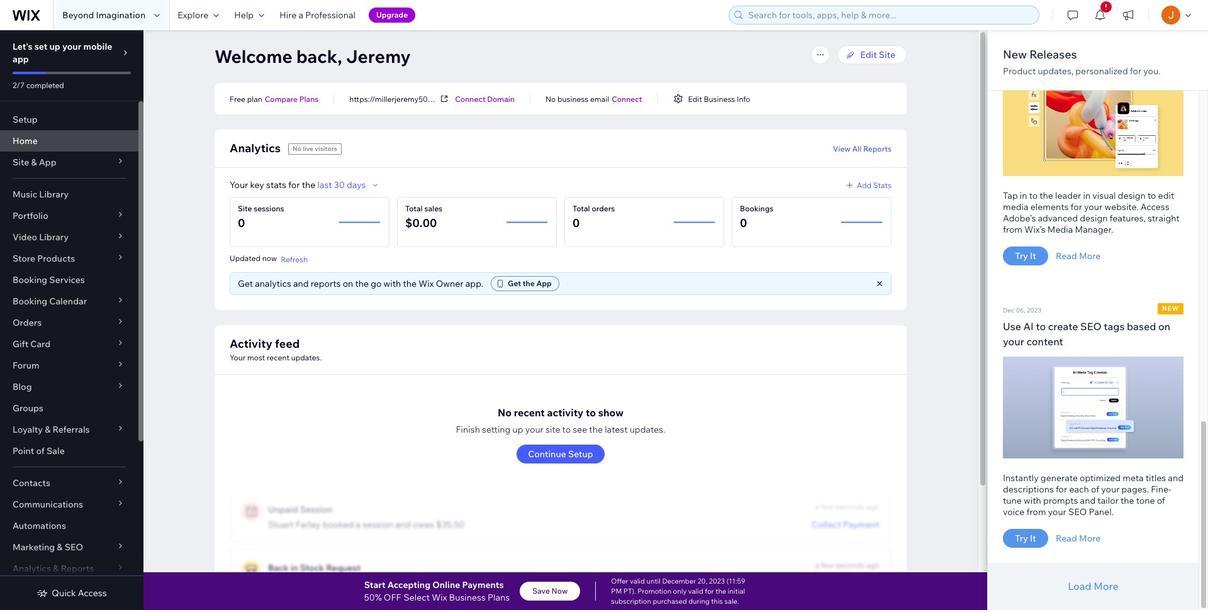Task type: locate. For each thing, give the bounding box(es) containing it.
and
[[293, 278, 309, 290], [1169, 473, 1184, 484], [1081, 495, 1096, 507], [395, 519, 411, 531]]

more down the manager.
[[1080, 251, 1101, 262]]

a up collect
[[815, 502, 820, 512]]

more right load
[[1094, 581, 1119, 593]]

1 library from the top
[[39, 189, 69, 200]]

1 read more from the top
[[1056, 251, 1101, 262]]

updates. right latest
[[630, 424, 666, 436]]

save now
[[533, 587, 568, 596]]

up right setting
[[513, 424, 524, 436]]

of right tone
[[1158, 495, 1166, 507]]

read more link down the manager.
[[1056, 251, 1101, 262]]

updates. inside 'no recent activity to show finish setting up your site to see the latest updates.'
[[630, 424, 666, 436]]

access inside sidebar element
[[78, 588, 107, 599]]

& inside popup button
[[53, 563, 59, 575]]

orders
[[592, 204, 615, 213]]

your inside let's set up your mobile app
[[62, 41, 81, 52]]

1 horizontal spatial plans
[[488, 592, 510, 604]]

1 horizontal spatial access
[[1141, 202, 1170, 213]]

1 it from the top
[[1031, 251, 1037, 262]]

1 vertical spatial site
[[13, 157, 29, 168]]

valid up the during
[[689, 587, 704, 596]]

site down home
[[13, 157, 29, 168]]

gift
[[13, 339, 28, 350]]

in for request
[[291, 563, 298, 574]]

in
[[1020, 190, 1028, 202], [1084, 190, 1091, 202], [291, 563, 298, 574]]

2023
[[1027, 307, 1042, 315], [709, 577, 725, 586]]

edit site
[[861, 49, 896, 60]]

1 horizontal spatial edit
[[861, 49, 877, 60]]

setup inside setup link
[[13, 114, 38, 125]]

library for music library
[[39, 189, 69, 200]]

30
[[334, 179, 345, 191]]

1 read more link from the top
[[1056, 251, 1101, 262]]

0 vertical spatial seconds
[[836, 502, 865, 512]]

in left visual
[[1084, 190, 1091, 202]]

site left 'sessions'
[[238, 204, 252, 213]]

get right app.
[[508, 279, 521, 288]]

connect link
[[612, 93, 642, 105]]

site inside dropdown button
[[13, 157, 29, 168]]

the right app.
[[523, 279, 535, 288]]

no inside 'no recent activity to show finish setting up your site to see the latest updates.'
[[498, 407, 512, 419]]

load more
[[1069, 581, 1119, 593]]

recent inside activity feed your most recent updates.
[[267, 353, 290, 363]]

library up portfolio 'popup button'
[[39, 189, 69, 200]]

to left edit
[[1148, 190, 1157, 202]]

for left each
[[1056, 484, 1068, 495]]

read more link
[[1056, 251, 1101, 262], [1056, 533, 1101, 544]]

it for second try it link from the bottom
[[1031, 251, 1037, 262]]

hire
[[280, 9, 297, 21]]

2 vertical spatial no
[[498, 407, 512, 419]]

0 horizontal spatial updates.
[[291, 353, 322, 363]]

only
[[673, 587, 687, 596]]

products
[[37, 253, 75, 264]]

pm
[[612, 587, 622, 596]]

the left 'go'
[[355, 278, 369, 290]]

plans
[[299, 94, 319, 104], [488, 592, 510, 604]]

1 horizontal spatial analytics
[[230, 141, 281, 156]]

to left show
[[586, 407, 596, 419]]

1 horizontal spatial of
[[1092, 484, 1100, 495]]

0 vertical spatial updates.
[[291, 353, 322, 363]]

on
[[343, 278, 353, 290], [1159, 321, 1171, 333]]

edit business info button
[[673, 93, 751, 105]]

& for site
[[31, 157, 37, 168]]

your down 'use'
[[1004, 336, 1025, 348]]

from inside 'instantly generate optimized meta titles and descriptions for each of your pages. fine- tune with prompts and tailor the tone of voice from your seo panel.'
[[1027, 507, 1047, 518]]

more inside the load more button
[[1094, 581, 1119, 593]]

days
[[347, 179, 366, 191]]

music library link
[[0, 184, 139, 205]]

seo down automations link at bottom
[[65, 542, 83, 553]]

business down payments on the bottom left of the page
[[449, 592, 486, 604]]

try it down the wix's
[[1016, 251, 1037, 262]]

1 ago from the top
[[867, 502, 880, 512]]

elements
[[1031, 202, 1069, 213]]

the inside tap in to the leader in visual design to edit media elements for your website. access adobe's advanced design features, straight from wix's media manager.
[[1040, 190, 1054, 202]]

the inside 'no recent activity to show finish setting up your site to see the latest updates.'
[[590, 424, 603, 436]]

connect left domain
[[455, 94, 486, 104]]

edit left the info
[[688, 94, 702, 104]]

for left you.
[[1131, 65, 1142, 77]]

1 vertical spatial few
[[821, 561, 834, 570]]

0 vertical spatial plans
[[299, 94, 319, 104]]

1 horizontal spatial total
[[573, 204, 590, 213]]

owes
[[413, 519, 434, 531]]

booking inside booking calendar popup button
[[13, 296, 47, 307]]

1 vertical spatial reports
[[61, 563, 94, 575]]

voice
[[1004, 507, 1025, 518]]

for right 'elements'
[[1071, 202, 1083, 213]]

0 horizontal spatial no
[[293, 145, 302, 153]]

2 0 from the left
[[573, 216, 580, 230]]

2 read from the top
[[1056, 533, 1078, 544]]

try
[[1016, 251, 1029, 262], [1016, 533, 1029, 544]]

1 vertical spatial valid
[[689, 587, 704, 596]]

more down panel.
[[1080, 533, 1101, 544]]

& right the loyalty
[[45, 424, 51, 436]]

more for read more "link" related to 1st try it link from the bottom of the page
[[1080, 533, 1101, 544]]

try down voice
[[1016, 533, 1029, 544]]

0 horizontal spatial design
[[1080, 213, 1108, 224]]

0 vertical spatial no
[[546, 94, 556, 104]]

1 horizontal spatial reports
[[864, 144, 892, 153]]

booking inside booking services link
[[13, 274, 47, 286]]

in for the
[[1020, 190, 1028, 202]]

analytics down marketing
[[13, 563, 51, 575]]

1 vertical spatial edit
[[688, 94, 702, 104]]

info
[[737, 94, 751, 104]]

2 read more from the top
[[1056, 533, 1101, 544]]

video
[[13, 232, 37, 243]]

setup down see
[[568, 449, 593, 460]]

1 vertical spatial from
[[1027, 507, 1047, 518]]

0 for total
[[573, 216, 580, 230]]

2 your from the top
[[230, 353, 246, 363]]

& down home
[[31, 157, 37, 168]]

1 vertical spatial plans
[[488, 592, 510, 604]]

booked
[[323, 519, 354, 531]]

reports right the all
[[864, 144, 892, 153]]

booking up orders
[[13, 296, 47, 307]]

to
[[1030, 190, 1038, 202], [1148, 190, 1157, 202], [1037, 321, 1046, 333], [586, 407, 596, 419], [563, 424, 571, 436]]

your inside tap in to the leader in visual design to edit media elements for your website. access adobe's advanced design features, straight from wix's media manager.
[[1085, 202, 1103, 213]]

1 horizontal spatial valid
[[689, 587, 704, 596]]

read more down panel.
[[1056, 533, 1101, 544]]

wix
[[419, 278, 434, 290], [432, 592, 447, 604]]

1 read from the top
[[1056, 251, 1078, 262]]

0 vertical spatial few
[[821, 502, 834, 512]]

0 horizontal spatial reports
[[61, 563, 94, 575]]

1 vertical spatial 2023
[[709, 577, 725, 586]]

now
[[262, 254, 277, 263]]

orders button
[[0, 312, 139, 334]]

your inside activity feed your most recent updates.
[[230, 353, 246, 363]]

valid up pt).
[[630, 577, 645, 586]]

in right tap
[[1020, 190, 1028, 202]]

2 try from the top
[[1016, 533, 1029, 544]]

with right 'go'
[[384, 278, 401, 290]]

payment
[[843, 519, 880, 531]]

2 read more link from the top
[[1056, 533, 1101, 544]]

& up analytics & reports
[[57, 542, 63, 553]]

1 vertical spatial library
[[39, 232, 69, 243]]

1 vertical spatial ago
[[867, 561, 880, 570]]

setup up home
[[13, 114, 38, 125]]

seo down each
[[1069, 507, 1087, 518]]

valid
[[630, 577, 645, 586], [689, 587, 704, 596]]

updates,
[[1038, 65, 1074, 77]]

1 vertical spatial seconds
[[836, 561, 865, 570]]

new
[[1163, 305, 1180, 313]]

advanced
[[1038, 213, 1078, 224]]

0 down bookings
[[740, 216, 748, 230]]

1 vertical spatial setup
[[568, 449, 593, 460]]

0 vertical spatial try
[[1016, 251, 1029, 262]]

0 horizontal spatial business
[[449, 592, 486, 604]]

access right website.
[[1141, 202, 1170, 213]]

0 vertical spatial try it link
[[1004, 247, 1049, 266]]

design down visual
[[1080, 213, 1108, 224]]

0 horizontal spatial setup
[[13, 114, 38, 125]]

seo left tags
[[1081, 321, 1102, 333]]

wix down online
[[432, 592, 447, 604]]

2 vertical spatial seo
[[65, 542, 83, 553]]

1 total from the left
[[405, 204, 423, 213]]

0 vertical spatial try it
[[1016, 251, 1037, 262]]

1 vertical spatial read more link
[[1056, 533, 1101, 544]]

seconds up collect payment button
[[836, 502, 865, 512]]

tap
[[1004, 190, 1018, 202]]

a few seconds ago for back in stock request
[[815, 561, 880, 570]]

site
[[879, 49, 896, 60], [13, 157, 29, 168], [238, 204, 252, 213]]

forum button
[[0, 355, 139, 376]]

for inside tap in to the leader in visual design to edit media elements for your website. access adobe's advanced design features, straight from wix's media manager.
[[1071, 202, 1083, 213]]

2 horizontal spatial 0
[[740, 216, 748, 230]]

app inside dropdown button
[[39, 157, 56, 168]]

2 library from the top
[[39, 232, 69, 243]]

1 vertical spatial try it link
[[1004, 529, 1049, 548]]

read more for read more "link" related to 1st try it link from the bottom of the page
[[1056, 533, 1101, 544]]

for inside 'instantly generate optimized meta titles and descriptions for each of your pages. fine- tune with prompts and tailor the tone of voice from your seo panel.'
[[1056, 484, 1068, 495]]

try it link down the wix's
[[1004, 247, 1049, 266]]

1 connect from the left
[[455, 94, 486, 104]]

0 vertical spatial 2023
[[1027, 307, 1042, 315]]

of left "sale"
[[36, 446, 45, 457]]

1 horizontal spatial in
[[1020, 190, 1028, 202]]

straight
[[1148, 213, 1180, 224]]

a few seconds ago up collect payment button
[[815, 502, 880, 512]]

0 horizontal spatial app
[[39, 157, 56, 168]]

marketing & seo
[[13, 542, 83, 553]]

2 a few seconds ago from the top
[[815, 561, 880, 570]]

0 horizontal spatial from
[[1004, 224, 1023, 236]]

read more for read more "link" for second try it link from the bottom
[[1056, 251, 1101, 262]]

0 vertical spatial your
[[230, 179, 248, 191]]

2 try it from the top
[[1016, 533, 1037, 544]]

read more down the manager.
[[1056, 251, 1101, 262]]

1 few from the top
[[821, 502, 834, 512]]

2 it from the top
[[1031, 533, 1037, 544]]

1 a few seconds ago from the top
[[815, 502, 880, 512]]

&
[[31, 157, 37, 168], [45, 424, 51, 436], [57, 542, 63, 553], [53, 563, 59, 575]]

analytics inside popup button
[[13, 563, 51, 575]]

tone
[[1137, 495, 1156, 507]]

get inside button
[[508, 279, 521, 288]]

refresh button
[[281, 254, 308, 265]]

get down updated
[[238, 278, 253, 290]]

try it for second try it link from the bottom
[[1016, 251, 1037, 262]]

a few seconds ago down collect payment button
[[815, 561, 880, 570]]

total up $0.00
[[405, 204, 423, 213]]

wix inside start accepting online payments 50% off select wix business plans
[[432, 592, 447, 604]]

0 vertical spatial a few seconds ago
[[815, 502, 880, 512]]

1 vertical spatial more
[[1080, 533, 1101, 544]]

0 horizontal spatial of
[[36, 446, 45, 457]]

1 vertical spatial read
[[1056, 533, 1078, 544]]

up right set
[[49, 41, 60, 52]]

0 vertical spatial ago
[[867, 502, 880, 512]]

a few seconds ago
[[815, 502, 880, 512], [815, 561, 880, 570]]

& down marketing & seo
[[53, 563, 59, 575]]

1 vertical spatial analytics
[[13, 563, 51, 575]]

music
[[13, 189, 37, 200]]

Search for tools, apps, help & more... field
[[745, 6, 1036, 24]]

seo inside use ai to create seo tags based on your content
[[1081, 321, 1102, 333]]

services
[[49, 274, 85, 286]]

your up panel.
[[1102, 484, 1120, 495]]

up inside let's set up your mobile app
[[49, 41, 60, 52]]

ago for back in stock request
[[867, 561, 880, 570]]

last
[[318, 179, 332, 191]]

0 vertical spatial site
[[879, 49, 896, 60]]

pt).
[[624, 587, 636, 596]]

try for 1st try it link from the bottom of the page
[[1016, 533, 1029, 544]]

1 booking from the top
[[13, 274, 47, 286]]

plans down payments on the bottom left of the page
[[488, 592, 510, 604]]

try down the wix's
[[1016, 251, 1029, 262]]

finish
[[456, 424, 480, 436]]

0 horizontal spatial site
[[13, 157, 29, 168]]

forum
[[13, 360, 39, 371]]

1 0 from the left
[[238, 216, 245, 230]]

1 vertical spatial it
[[1031, 533, 1037, 544]]

home link
[[0, 130, 139, 152]]

1 horizontal spatial setup
[[568, 449, 593, 460]]

read down prompts
[[1056, 533, 1078, 544]]

collect payment button
[[812, 519, 880, 531]]

0 vertical spatial with
[[384, 278, 401, 290]]

this
[[712, 597, 723, 606]]

help button
[[227, 0, 272, 30]]

read for second try it link from the bottom
[[1056, 251, 1078, 262]]

library inside dropdown button
[[39, 232, 69, 243]]

0 vertical spatial it
[[1031, 251, 1037, 262]]

your left "site"
[[526, 424, 544, 436]]

your left key
[[230, 179, 248, 191]]

from left the wix's
[[1004, 224, 1023, 236]]

ago up payment on the right of page
[[867, 502, 880, 512]]

no up setting
[[498, 407, 512, 419]]

1 vertical spatial booking
[[13, 296, 47, 307]]

0 vertical spatial booking
[[13, 274, 47, 286]]

from inside tap in to the leader in visual design to edit media elements for your website. access adobe's advanced design features, straight from wix's media manager.
[[1004, 224, 1023, 236]]

read more link down panel.
[[1056, 533, 1101, 544]]

for down 20,
[[705, 587, 714, 596]]

0 horizontal spatial total
[[405, 204, 423, 213]]

ago down payment on the right of page
[[867, 561, 880, 570]]

0 horizontal spatial access
[[78, 588, 107, 599]]

0 down "total orders" at the top of page
[[573, 216, 580, 230]]

wix left owner
[[419, 278, 434, 290]]

updates. down feed
[[291, 353, 322, 363]]

hire a professional
[[280, 9, 356, 21]]

1 try it from the top
[[1016, 251, 1037, 262]]

blog button
[[0, 376, 139, 398]]

read for 1st try it link from the bottom of the page
[[1056, 533, 1078, 544]]

1 vertical spatial your
[[230, 353, 246, 363]]

2 horizontal spatial in
[[1084, 190, 1091, 202]]

site for site & app
[[13, 157, 29, 168]]

site & app
[[13, 157, 56, 168]]

booking for booking calendar
[[13, 296, 47, 307]]

1 vertical spatial seo
[[1069, 507, 1087, 518]]

more for read more "link" for second try it link from the bottom
[[1080, 251, 1101, 262]]

& inside popup button
[[45, 424, 51, 436]]

recent left activity
[[514, 407, 545, 419]]

1 horizontal spatial with
[[1024, 495, 1042, 507]]

2 booking from the top
[[13, 296, 47, 307]]

read more link for 1st try it link from the bottom of the page
[[1056, 533, 1101, 544]]

setup inside continue setup button
[[568, 449, 593, 460]]

few up collect
[[821, 502, 834, 512]]

the up this
[[716, 587, 727, 596]]

2 horizontal spatial no
[[546, 94, 556, 104]]

seo inside dropdown button
[[65, 542, 83, 553]]

0 vertical spatial seo
[[1081, 321, 1102, 333]]

0 vertical spatial read
[[1056, 251, 1078, 262]]

your left mobile
[[62, 41, 81, 52]]

try it link
[[1004, 247, 1049, 266], [1004, 529, 1049, 548]]

2 vertical spatial more
[[1094, 581, 1119, 593]]

and left reports
[[293, 278, 309, 290]]

2 few from the top
[[821, 561, 834, 570]]

edit down search for tools, apps, help & more... field
[[861, 49, 877, 60]]

tailor
[[1098, 495, 1119, 507]]

reports inside popup button
[[61, 563, 94, 575]]

on right reports
[[343, 278, 353, 290]]

each
[[1070, 484, 1090, 495]]

booking down store
[[13, 274, 47, 286]]

& inside dropdown button
[[31, 157, 37, 168]]

of inside sidebar element
[[36, 446, 45, 457]]

tags
[[1104, 321, 1125, 333]]

1 horizontal spatial design
[[1118, 190, 1146, 202]]

0 horizontal spatial 0
[[238, 216, 245, 230]]

connect right email
[[612, 94, 642, 104]]

calendar
[[49, 296, 87, 307]]

from right voice
[[1027, 507, 1047, 518]]

recent down feed
[[267, 353, 290, 363]]

sale
[[47, 446, 65, 457]]

06,
[[1017, 307, 1026, 315]]

1 vertical spatial recent
[[514, 407, 545, 419]]

booking calendar button
[[0, 291, 139, 312]]

1 horizontal spatial from
[[1027, 507, 1047, 518]]

1 horizontal spatial up
[[513, 424, 524, 436]]

1 vertical spatial read more
[[1056, 533, 1101, 544]]

2023 right 20,
[[709, 577, 725, 586]]

few down collect
[[821, 561, 834, 570]]

in right back
[[291, 563, 298, 574]]

try it
[[1016, 251, 1037, 262], [1016, 533, 1037, 544]]

0 vertical spatial library
[[39, 189, 69, 200]]

2 ago from the top
[[867, 561, 880, 570]]

read more link for second try it link from the bottom
[[1056, 251, 1101, 262]]

0 horizontal spatial edit
[[688, 94, 702, 104]]

app inside button
[[537, 279, 552, 288]]

the inside 'instantly generate optimized meta titles and descriptions for each of your pages. fine- tune with prompts and tailor the tone of voice from your seo panel.'
[[1121, 495, 1135, 507]]

library up products
[[39, 232, 69, 243]]

prompts
[[1044, 495, 1079, 507]]

1 horizontal spatial on
[[1159, 321, 1171, 333]]

reports
[[311, 278, 341, 290]]

1 vertical spatial wix
[[432, 592, 447, 604]]

1 your from the top
[[230, 179, 248, 191]]

1 try from the top
[[1016, 251, 1029, 262]]

access right quick
[[78, 588, 107, 599]]

up inside 'no recent activity to show finish setting up your site to see the latest updates.'
[[513, 424, 524, 436]]

0 vertical spatial analytics
[[230, 141, 281, 156]]

1 horizontal spatial business
[[704, 94, 735, 104]]

1 vertical spatial business
[[449, 592, 486, 604]]

unpaid session
[[268, 504, 333, 516]]

it down descriptions
[[1031, 533, 1037, 544]]

0 vertical spatial valid
[[630, 577, 645, 586]]

on down new
[[1159, 321, 1171, 333]]

0 horizontal spatial plans
[[299, 94, 319, 104]]

2 total from the left
[[573, 204, 590, 213]]

the right see
[[590, 424, 603, 436]]

edit inside button
[[688, 94, 702, 104]]

0 vertical spatial business
[[704, 94, 735, 104]]

2 seconds from the top
[[836, 561, 865, 570]]

get the app
[[508, 279, 552, 288]]

reports inside button
[[864, 144, 892, 153]]

it for 1st try it link from the bottom of the page
[[1031, 533, 1037, 544]]

1 vertical spatial access
[[78, 588, 107, 599]]

compare plans link
[[265, 93, 319, 105]]

0 vertical spatial read more
[[1056, 251, 1101, 262]]

app
[[39, 157, 56, 168], [537, 279, 552, 288]]

setting
[[482, 424, 511, 436]]

0 horizontal spatial analytics
[[13, 563, 51, 575]]

read down media
[[1056, 251, 1078, 262]]

1 seconds from the top
[[836, 502, 865, 512]]

welcome
[[215, 45, 293, 67]]

the left leader
[[1040, 190, 1054, 202]]

0 horizontal spatial up
[[49, 41, 60, 52]]

1 vertical spatial no
[[293, 145, 302, 153]]

continue setup button
[[517, 445, 605, 464]]

& inside dropdown button
[[57, 542, 63, 553]]

a right hire
[[299, 9, 303, 21]]

1 horizontal spatial site
[[238, 204, 252, 213]]

quick
[[52, 588, 76, 599]]

0 vertical spatial on
[[343, 278, 353, 290]]

business left the info
[[704, 94, 735, 104]]

0 horizontal spatial get
[[238, 278, 253, 290]]

0 vertical spatial setup
[[13, 114, 38, 125]]



Task type: describe. For each thing, give the bounding box(es) containing it.
business inside button
[[704, 94, 735, 104]]

0 horizontal spatial valid
[[630, 577, 645, 586]]

feed
[[275, 337, 300, 351]]

few for unpaid session
[[821, 502, 834, 512]]

a left session
[[356, 519, 361, 531]]

continue setup
[[528, 449, 593, 460]]

2 horizontal spatial site
[[879, 49, 896, 60]]

automations link
[[0, 516, 139, 537]]

try for second try it link from the bottom
[[1016, 251, 1029, 262]]

edit for edit business info
[[688, 94, 702, 104]]

gift card button
[[0, 334, 139, 355]]

1 horizontal spatial 2023
[[1027, 307, 1042, 315]]

more for the load more button
[[1094, 581, 1119, 593]]

music library
[[13, 189, 69, 200]]

no for recent
[[498, 407, 512, 419]]

create
[[1049, 321, 1079, 333]]

analytics
[[255, 278, 291, 290]]

try it for 1st try it link from the bottom of the page
[[1016, 533, 1037, 544]]

subscription
[[612, 597, 652, 606]]

1 try it link from the top
[[1004, 247, 1049, 266]]

booking calendar
[[13, 296, 87, 307]]

and left tailor
[[1081, 495, 1096, 507]]

during
[[689, 597, 710, 606]]

contacts
[[13, 478, 50, 489]]

point
[[13, 446, 34, 457]]

free plan compare plans
[[230, 94, 319, 104]]

access inside tap in to the leader in visual design to edit media elements for your website. access adobe's advanced design features, straight from wix's media manager.
[[1141, 202, 1170, 213]]

save now button
[[520, 582, 581, 601]]

to left see
[[563, 424, 571, 436]]

purchased
[[653, 597, 687, 606]]

see
[[573, 424, 588, 436]]

to right media
[[1030, 190, 1038, 202]]

collect payment
[[812, 519, 880, 531]]

start
[[364, 580, 386, 591]]

for inside "offer valid until december 20, 2023 (11:59 pm pt). promotion only valid for the initial subscription purchased during this sale."
[[705, 587, 714, 596]]

all
[[853, 144, 862, 153]]

your inside use ai to create seo tags based on your content
[[1004, 336, 1025, 348]]

recent inside 'no recent activity to show finish setting up your site to see the latest updates.'
[[514, 407, 545, 419]]

select
[[404, 592, 430, 604]]

now
[[552, 587, 568, 596]]

sidebar element
[[0, 30, 144, 611]]

reports for view all reports
[[864, 144, 892, 153]]

video library button
[[0, 227, 139, 248]]

request
[[326, 563, 361, 574]]

(11:59
[[727, 577, 746, 586]]

back,
[[297, 45, 342, 67]]

fine-
[[1152, 484, 1172, 495]]

0 horizontal spatial with
[[384, 278, 401, 290]]

explore
[[178, 9, 209, 21]]

collect
[[812, 519, 841, 531]]

seconds for unpaid session
[[836, 502, 865, 512]]

let's set up your mobile app
[[13, 41, 112, 65]]

accepting
[[388, 580, 431, 591]]

portfolio button
[[0, 205, 139, 227]]

ago for unpaid session
[[867, 502, 880, 512]]

view all reports button
[[833, 143, 892, 154]]

stats
[[266, 179, 286, 191]]

total for 0
[[573, 204, 590, 213]]

automations
[[13, 521, 66, 532]]

reports for analytics & reports
[[61, 563, 94, 575]]

a few seconds ago for unpaid session
[[815, 502, 880, 512]]

to inside use ai to create seo tags based on your content
[[1037, 321, 1046, 333]]

groups link
[[0, 398, 139, 419]]

site for site sessions
[[238, 204, 252, 213]]

total for $0.00
[[405, 204, 423, 213]]

media
[[1048, 224, 1074, 236]]

$35.50
[[436, 519, 465, 531]]

no business email connect
[[546, 94, 642, 104]]

mobile
[[83, 41, 112, 52]]

total sales
[[405, 204, 443, 213]]

loyalty & referrals button
[[0, 419, 139, 441]]

add stats
[[857, 180, 892, 190]]

for inside new releases product updates, personalized for you.
[[1131, 65, 1142, 77]]

tap in to the leader in visual design to edit media elements for your website. access adobe's advanced design features, straight from wix's media manager.
[[1004, 190, 1180, 236]]

your down generate
[[1049, 507, 1067, 518]]

2023 inside "offer valid until december 20, 2023 (11:59 pm pt). promotion only valid for the initial subscription purchased during this sale."
[[709, 577, 725, 586]]

the left last
[[302, 179, 316, 191]]

updates. inside activity feed your most recent updates.
[[291, 353, 322, 363]]

panel.
[[1089, 507, 1114, 518]]

0 horizontal spatial on
[[343, 278, 353, 290]]

start accepting online payments 50% off select wix business plans
[[364, 580, 510, 604]]

email
[[590, 94, 610, 104]]

a down collect
[[815, 561, 820, 570]]

analytics for analytics
[[230, 141, 281, 156]]

seconds for back in stock request
[[836, 561, 865, 570]]

pages.
[[1122, 484, 1150, 495]]

setup link
[[0, 109, 139, 130]]

ai
[[1024, 321, 1034, 333]]

set
[[34, 41, 47, 52]]

3 0 from the left
[[740, 216, 748, 230]]

live
[[303, 145, 313, 153]]

and left 'owes'
[[395, 519, 411, 531]]

owner
[[436, 278, 464, 290]]

add stats button
[[844, 179, 892, 191]]

& for analytics
[[53, 563, 59, 575]]

seo inside 'instantly generate optimized meta titles and descriptions for each of your pages. fine- tune with prompts and tailor the tone of voice from your seo panel.'
[[1069, 507, 1087, 518]]

booking for booking services
[[13, 274, 47, 286]]

and right titles
[[1169, 473, 1184, 484]]

get for get analytics and reports on the go with the wix owner app.
[[238, 278, 253, 290]]

& for loyalty
[[45, 424, 51, 436]]

use ai to create seo tags based on your content
[[1004, 321, 1171, 348]]

edit for edit site
[[861, 49, 877, 60]]

offer
[[612, 577, 629, 586]]

edit business info
[[688, 94, 751, 104]]

site & app button
[[0, 152, 139, 173]]

plans inside start accepting online payments 50% off select wix business plans
[[488, 592, 510, 604]]

analytics for analytics & reports
[[13, 563, 51, 575]]

0 for site
[[238, 216, 245, 230]]

no for business
[[546, 94, 556, 104]]

with inside 'instantly generate optimized meta titles and descriptions for each of your pages. fine- tune with prompts and tailor the tone of voice from your seo panel.'
[[1024, 495, 1042, 507]]

initial
[[728, 587, 746, 596]]

online
[[433, 580, 461, 591]]

the right 'go'
[[403, 278, 417, 290]]

library for video library
[[39, 232, 69, 243]]

& for marketing
[[57, 542, 63, 553]]

on inside use ai to create seo tags based on your content
[[1159, 321, 1171, 333]]

a inside 'link'
[[299, 9, 303, 21]]

blog
[[13, 382, 32, 393]]

load
[[1069, 581, 1092, 593]]

2 horizontal spatial of
[[1158, 495, 1166, 507]]

app for get the app
[[537, 279, 552, 288]]

get for get the app
[[508, 279, 521, 288]]

visitors
[[315, 145, 337, 153]]

1 vertical spatial design
[[1080, 213, 1108, 224]]

hire a professional link
[[272, 0, 363, 30]]

50%
[[364, 592, 382, 604]]

your inside 'no recent activity to show finish setting up your site to see the latest updates.'
[[526, 424, 544, 436]]

sales
[[425, 204, 443, 213]]

free
[[230, 94, 246, 104]]

stuart farley booked a session and owes $35.50
[[268, 519, 465, 531]]

total orders
[[573, 204, 615, 213]]

0 vertical spatial design
[[1118, 190, 1146, 202]]

help
[[234, 9, 254, 21]]

adobe's
[[1004, 213, 1036, 224]]

sessions
[[254, 204, 284, 213]]

the inside "offer valid until december 20, 2023 (11:59 pm pt). promotion only valid for the initial subscription purchased during this sale."
[[716, 587, 727, 596]]

generate
[[1041, 473, 1078, 484]]

quick access
[[52, 588, 107, 599]]

2 connect from the left
[[612, 94, 642, 104]]

no for live
[[293, 145, 302, 153]]

connect domain link
[[455, 93, 515, 105]]

0 vertical spatial wix
[[419, 278, 434, 290]]

stuart
[[268, 519, 294, 531]]

store
[[13, 253, 35, 264]]

jeremy
[[346, 45, 411, 67]]

business inside start accepting online payments 50% off select wix business plans
[[449, 592, 486, 604]]

content
[[1027, 336, 1064, 348]]

gift card
[[13, 339, 50, 350]]

use
[[1004, 321, 1022, 333]]

for right "stats"
[[288, 179, 300, 191]]

wix's
[[1025, 224, 1046, 236]]

2 try it link from the top
[[1004, 529, 1049, 548]]

app for site & app
[[39, 157, 56, 168]]

new
[[1004, 47, 1028, 62]]

few for back in stock request
[[821, 561, 834, 570]]

the inside button
[[523, 279, 535, 288]]



Task type: vqa. For each thing, say whether or not it's contained in the screenshot.
Assignee
no



